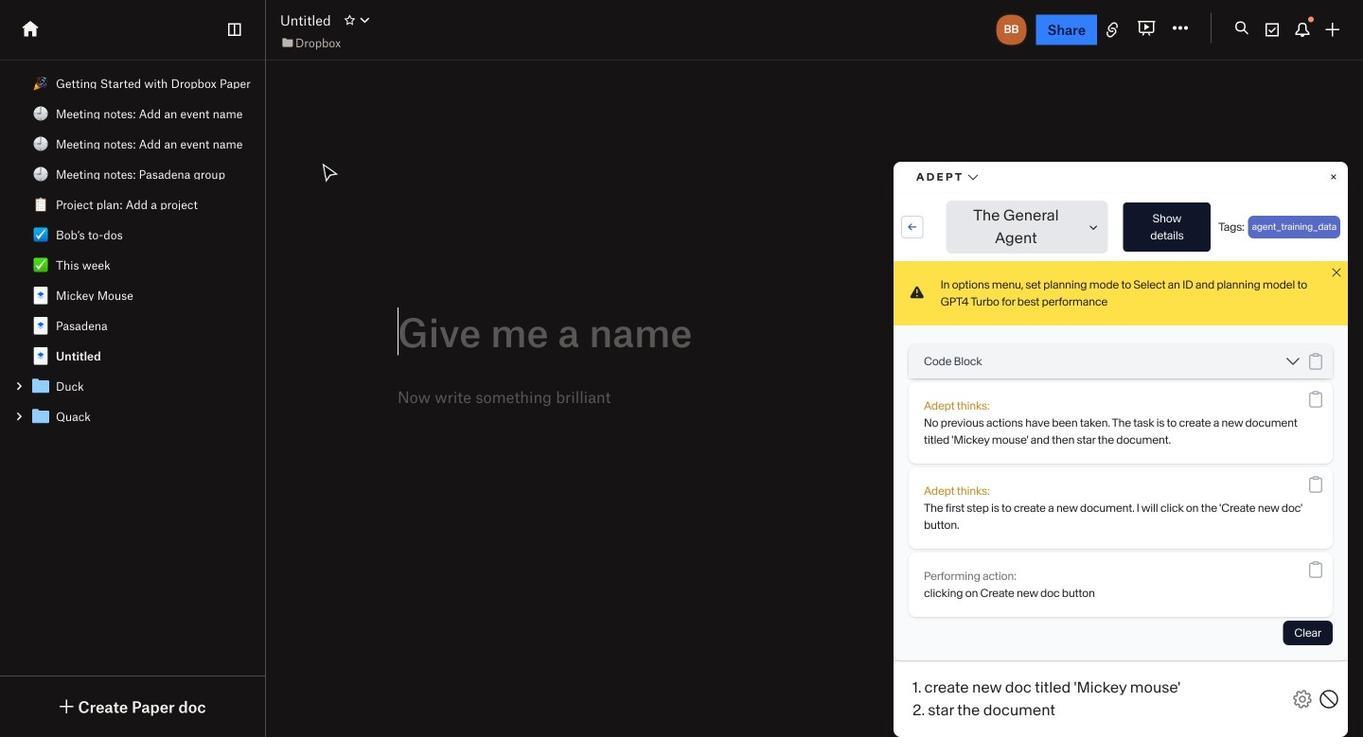 Task type: describe. For each thing, give the bounding box(es) containing it.
/ contents list
[[0, 68, 265, 432]]

clipboard image
[[33, 197, 48, 212]]

2 template content image from the top
[[29, 345, 52, 367]]

expand folder image
[[12, 380, 26, 393]]

expand folder image
[[12, 410, 26, 423]]

close image
[[1290, 561, 1313, 583]]

nine o'clock image
[[33, 167, 48, 182]]

1 template content image from the top
[[29, 314, 52, 337]]



Task type: vqa. For each thing, say whether or not it's contained in the screenshot.
nine o'clock image
yes



Task type: locate. For each thing, give the bounding box(es) containing it.
1 vertical spatial nine o'clock image
[[33, 136, 48, 152]]

3 template content image from the top
[[29, 375, 52, 398]]

template content image
[[29, 284, 52, 307], [29, 405, 52, 428]]

overlay image
[[1290, 561, 1313, 583]]

1 template content image from the top
[[29, 284, 52, 307]]

party popper image
[[33, 76, 48, 91]]

template content image right expand folder image on the bottom left
[[29, 405, 52, 428]]

check box with check image
[[33, 227, 48, 242]]

nine o'clock image down 'party popper' image
[[33, 106, 48, 121]]

check mark button image
[[33, 258, 48, 273]]

2 vertical spatial template content image
[[29, 375, 52, 398]]

nine o'clock image
[[33, 106, 48, 121], [33, 136, 48, 152]]

2 template content image from the top
[[29, 405, 52, 428]]

1 nine o'clock image from the top
[[33, 106, 48, 121]]

template content image down check mark button image
[[29, 284, 52, 307]]

template content image
[[29, 314, 52, 337], [29, 345, 52, 367], [29, 375, 52, 398]]

nine o'clock image up nine o'clock image
[[33, 136, 48, 152]]

0 vertical spatial nine o'clock image
[[33, 106, 48, 121]]

0 vertical spatial template content image
[[29, 284, 52, 307]]

1 vertical spatial template content image
[[29, 345, 52, 367]]

2 nine o'clock image from the top
[[33, 136, 48, 152]]

1 vertical spatial template content image
[[29, 405, 52, 428]]

0 vertical spatial template content image
[[29, 314, 52, 337]]



